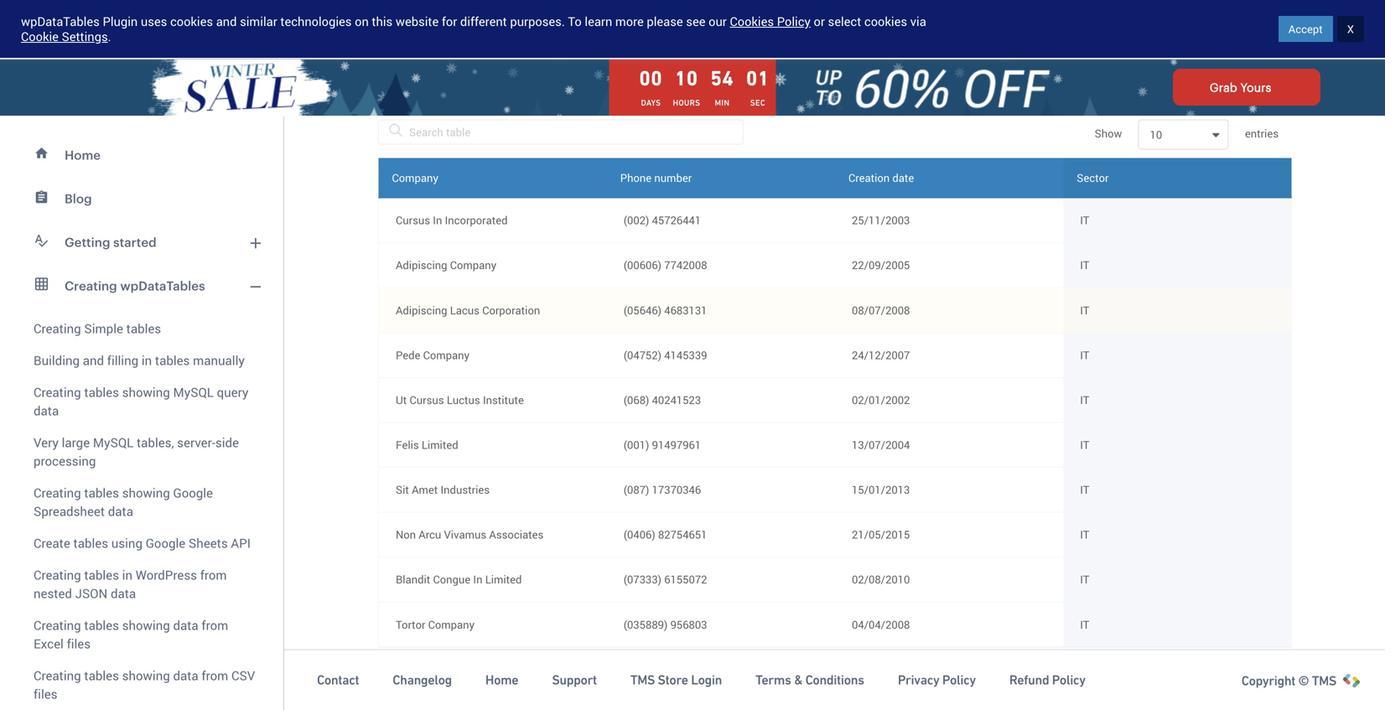 Task type: describe. For each thing, give the bounding box(es) containing it.
creating tables showing google spreadsheet data link
[[10, 477, 273, 528]]

from for creating tables in wordpress from nested json data
[[200, 567, 227, 584]]

creating tables showing data from excel files link
[[10, 610, 273, 660]]

cookie
[[21, 28, 59, 45]]

hours
[[673, 98, 701, 108]]

mysql inside very large mysql tables, server-side processing
[[93, 434, 134, 451]]

(002) 45726441
[[624, 213, 701, 228]]

02/01/2002
[[852, 393, 911, 408]]

x button
[[1338, 16, 1365, 42]]

x
[[1348, 21, 1355, 36]]

in inside building and filling in tables manually link
[[142, 352, 152, 369]]

a live
[[1150, 3, 1180, 17]]

store
[[658, 673, 689, 688]]

adipiscing company
[[396, 258, 497, 273]]

tms store login link
[[631, 672, 722, 689]]

terms
[[756, 673, 792, 688]]

02/08/2010
[[852, 572, 911, 587]]

Search form search field
[[353, 18, 915, 40]]

csv inside the in this tutorial, we will learn how to create a editable tables from an excel or csv imported data, or from a google spreadsheet. let's watch a live demo of the imported table first, and then go through the steps needed to create it.
[[794, 3, 818, 17]]

blandit
[[396, 572, 431, 587]]

more
[[616, 13, 644, 30]]

creating simple tables link
[[10, 308, 273, 345]]

spreadsheet
[[34, 503, 105, 520]]

(068)
[[624, 393, 650, 408]]

creating for creating simple tables
[[34, 320, 81, 337]]

phone
[[621, 170, 652, 186]]

felis limited
[[396, 438, 459, 453]]

1 horizontal spatial limited
[[485, 572, 522, 587]]

and inside wpdatatables plugin uses cookies and similar technologies on this website for different purposes. to learn more please see our cookies policy or select cookies via cookie settings .
[[216, 13, 237, 30]]

sit
[[396, 482, 409, 498]]

creating for creating tables showing data from excel files
[[34, 617, 81, 634]]

©
[[1299, 674, 1310, 689]]

policy for refund policy
[[1053, 673, 1086, 688]]

1 cookies from the left
[[170, 13, 213, 30]]

refund policy
[[1010, 673, 1086, 688]]

creating for creating wpdatatables
[[65, 279, 117, 293]]

it for 22/09/2005
[[1081, 258, 1090, 273]]

uses
[[141, 13, 167, 30]]

25/11/2003
[[852, 213, 911, 228]]

via
[[911, 13, 927, 30]]

1 vertical spatial in
[[433, 213, 442, 228]]

0 horizontal spatial or
[[779, 3, 791, 17]]

grab
[[1210, 81, 1238, 94]]

0 vertical spatial 10
[[675, 67, 699, 90]]

it for 24/12/2007
[[1081, 348, 1090, 363]]

data inside "creating tables showing google spreadsheet data"
[[108, 503, 133, 520]]

processing
[[34, 453, 96, 470]]

policy for privacy policy
[[943, 673, 976, 688]]

91497961
[[652, 438, 701, 453]]

please
[[647, 13, 683, 30]]

it for 25/11/2003
[[1081, 213, 1090, 228]]

creating tables showing mysql query data
[[34, 384, 249, 419]]

it for 04/04/2008
[[1081, 617, 1090, 632]]

21/05/2015
[[852, 527, 911, 542]]

0 horizontal spatial the
[[543, 20, 562, 33]]

creating tables showing data from csv files link
[[10, 660, 273, 711]]

phone number
[[621, 170, 692, 186]]

for
[[442, 13, 457, 30]]

wpdatatables inside wpdatatables plugin uses cookies and similar technologies on this website for different purposes. to learn more please see our cookies policy or select cookies via cookie settings .
[[21, 13, 100, 30]]

4683131
[[665, 303, 708, 318]]

industries
[[441, 482, 490, 498]]

grab yours link
[[1173, 69, 1321, 106]]

(07333)
[[624, 572, 662, 587]]

large
[[62, 434, 90, 451]]

refund policy link
[[1010, 672, 1086, 689]]

(035889)
[[624, 617, 668, 632]]

sec
[[751, 98, 766, 108]]

cookies policy link
[[730, 13, 811, 30]]

0 horizontal spatial and
[[83, 352, 104, 369]]

creating wpdatatables
[[65, 279, 205, 293]]

non arcu vivamus associates
[[396, 527, 544, 542]]

tables,
[[137, 434, 174, 451]]

creating for creating tables in wordpress from nested json data
[[34, 567, 81, 584]]

copyright
[[1242, 674, 1296, 689]]

1 horizontal spatial home
[[486, 673, 519, 688]]

13/07/2004
[[852, 438, 911, 453]]

server-
[[177, 434, 215, 451]]

it.
[[697, 20, 708, 33]]

amet
[[412, 482, 438, 498]]

learn inside the in this tutorial, we will learn how to create a editable tables from an excel or csv imported data, or from a google spreadsheet. let's watch a live demo of the imported table first, and then go through the steps needed to create it.
[[491, 3, 520, 17]]

tables down creating simple tables link
[[155, 352, 190, 369]]

steps
[[564, 20, 595, 33]]

data inside the creating tables showing data from excel files
[[173, 617, 199, 634]]

very large mysql tables, server-side processing link
[[10, 427, 273, 477]]

showing for creating tables showing mysql query data
[[122, 384, 170, 401]]

it for 02/01/2002
[[1081, 393, 1090, 408]]

0 horizontal spatial tms
[[631, 673, 655, 688]]

Company text field
[[396, 674, 590, 704]]

adipiscing for adipiscing company
[[396, 258, 448, 273]]

select
[[828, 13, 862, 30]]

0 vertical spatial home
[[65, 148, 101, 162]]

17370346
[[652, 482, 701, 498]]

api
[[231, 535, 251, 552]]

cookies
[[730, 13, 774, 30]]

it for 13/07/2004
[[1081, 438, 1090, 453]]

print
[[413, 87, 438, 102]]

get started link
[[1214, 9, 1369, 49]]

(087) 17370346
[[624, 482, 701, 498]]

policy inside wpdatatables plugin uses cookies and similar technologies on this website for different purposes. to learn more please see our cookies policy or select cookies via cookie settings .
[[777, 13, 811, 30]]

grab yours
[[1210, 81, 1272, 94]]

excel inside the in this tutorial, we will learn how to create a editable tables from an excel or csv imported data, or from a google spreadsheet. let's watch a live demo of the imported table first, and then go through the steps needed to create it.
[[746, 3, 776, 17]]

csv inside creating tables showing data from csv files
[[231, 667, 255, 685]]

in inside creating tables in wordpress from nested json data
[[122, 567, 133, 584]]

manually
[[193, 352, 245, 369]]

creating tables showing data from csv files
[[34, 667, 255, 703]]

in inside the in this tutorial, we will learn how to create a editable tables from an excel or csv imported data, or from a google spreadsheet. let's watch a live demo of the imported table first, and then go through the steps needed to create it.
[[365, 3, 376, 17]]

blog link
[[10, 177, 273, 221]]

creation date: activate to sort column ascending element
[[836, 158, 1064, 198]]

(07333) 6155072
[[624, 572, 708, 587]]

filling
[[107, 352, 139, 369]]

this inside wpdatatables plugin uses cookies and similar technologies on this website for different purposes. to learn more please see our cookies policy or select cookies via cookie settings .
[[372, 13, 393, 30]]

cursus in incorporated
[[396, 213, 508, 228]]

1 horizontal spatial tms
[[1313, 674, 1337, 689]]

company for tortor company
[[428, 617, 475, 632]]

files for creating tables showing data from excel files
[[67, 635, 91, 653]]

google for creating tables showing google spreadsheet data
[[173, 484, 213, 502]]

purposes.
[[510, 13, 565, 30]]

0 vertical spatial limited
[[422, 438, 459, 453]]

Search table search field
[[378, 120, 744, 145]]

1 vertical spatial cursus
[[410, 393, 444, 408]]

terms & conditions
[[756, 673, 865, 688]]

1 vertical spatial home link
[[486, 672, 519, 689]]

on
[[355, 13, 369, 30]]

creation
[[849, 170, 890, 186]]

technologies
[[281, 13, 352, 30]]

excel inside the creating tables showing data from excel files
[[34, 635, 64, 653]]

tables inside the in this tutorial, we will learn how to create a editable tables from an excel or csv imported data, or from a google spreadsheet. let's watch a live demo of the imported table first, and then go through the steps needed to create it.
[[662, 3, 696, 17]]

(05646)
[[624, 303, 662, 318]]

956803
[[671, 617, 708, 632]]

22/09/2005
[[852, 258, 911, 273]]

showing for creating tables showing data from excel files
[[122, 617, 170, 634]]

tortor company
[[396, 617, 475, 632]]

(00606) 7742008
[[624, 258, 708, 273]]

showing for creating tables showing data from csv files
[[122, 667, 170, 685]]



Task type: locate. For each thing, give the bounding box(es) containing it.
from for creating tables showing data from excel files
[[202, 617, 228, 634]]

1 horizontal spatial home link
[[486, 672, 519, 689]]

creating inside creating tables showing data from csv files
[[34, 667, 81, 685]]

45726441
[[652, 213, 701, 228]]

creating inside "creating tables showing google spreadsheet data"
[[34, 484, 81, 502]]

from inside creating tables in wordpress from nested json data
[[200, 567, 227, 584]]

wpdatatables
[[21, 13, 100, 30], [120, 279, 205, 293]]

To text field
[[852, 691, 1047, 711]]

1 horizontal spatial and
[[216, 13, 237, 30]]

excel down 'nested'
[[34, 635, 64, 653]]

15/01/2013
[[852, 482, 911, 498]]

policy inside refund policy link
[[1053, 673, 1086, 688]]

changelog link
[[393, 672, 452, 689]]

tables up building and filling in tables manually link
[[126, 320, 161, 337]]

(087)
[[624, 482, 650, 498]]

building and filling in tables manually
[[34, 352, 245, 369]]

1 vertical spatial files
[[34, 686, 57, 703]]

(05646) 4683131
[[624, 303, 708, 318]]

2 horizontal spatial in
[[473, 572, 483, 587]]

in down using
[[122, 567, 133, 584]]

data
[[34, 402, 59, 419], [108, 503, 133, 520], [111, 585, 136, 602], [173, 617, 199, 634], [173, 667, 199, 685]]

0 vertical spatial google
[[962, 3, 1003, 17]]

0 vertical spatial files
[[67, 635, 91, 653]]

1 imported from the left
[[821, 3, 873, 17]]

the right 'of'
[[1233, 3, 1251, 17]]

create
[[34, 535, 70, 552]]

2 it from the top
[[1081, 258, 1090, 273]]

from inside the creating tables showing data from excel files
[[202, 617, 228, 634]]

0 horizontal spatial cookies
[[170, 13, 213, 30]]

ut cursus luctus institute
[[396, 393, 524, 408]]

tables up json
[[84, 567, 119, 584]]

this inside the in this tutorial, we will learn how to create a editable tables from an excel or csv imported data, or from a google spreadsheet. let's watch a live demo of the imported table first, and then go through the steps needed to create it.
[[379, 3, 399, 17]]

tables for create tables using google sheets api
[[73, 535, 108, 552]]

0 horizontal spatial in
[[365, 3, 376, 17]]

0 horizontal spatial csv
[[231, 667, 255, 685]]

in left incorporated
[[433, 213, 442, 228]]

support
[[552, 673, 597, 688]]

2 cookies from the left
[[865, 13, 908, 30]]

7 it from the top
[[1081, 482, 1090, 498]]

files inside creating tables showing data from csv files
[[34, 686, 57, 703]]

print button
[[378, 78, 454, 111]]

a up needed at the top left
[[603, 3, 610, 17]]

blog
[[65, 191, 92, 206]]

10 it from the top
[[1081, 617, 1090, 632]]

in right filling
[[142, 352, 152, 369]]

privacy policy
[[898, 673, 976, 688]]

2 a from the left
[[953, 3, 959, 17]]

wordpress
[[136, 567, 197, 584]]

mysql right large
[[93, 434, 134, 451]]

it for 02/08/2010
[[1081, 572, 1090, 587]]

sector element
[[1064, 158, 1292, 198]]

this up table
[[379, 3, 399, 17]]

1 vertical spatial wpdatatables
[[120, 279, 205, 293]]

2 showing from the top
[[122, 484, 170, 502]]

cursus up the adipiscing company
[[396, 213, 430, 228]]

creating tables showing mysql query data link
[[10, 377, 273, 427]]

10 right show
[[1151, 127, 1163, 142]]

1 horizontal spatial mysql
[[173, 384, 214, 401]]

or inside wpdatatables plugin uses cookies and similar technologies on this website for different purposes. to learn more please see our cookies policy or select cookies via cookie settings .
[[814, 13, 825, 30]]

1 adipiscing from the top
[[396, 258, 448, 273]]

tables inside creating tables showing data from csv files
[[84, 667, 119, 685]]

tables inside "creating tables showing google spreadsheet data"
[[84, 484, 119, 502]]

will
[[469, 3, 488, 17]]

wpdatatables left .
[[21, 13, 100, 30]]

40241523
[[652, 393, 701, 408]]

0 horizontal spatial excel
[[34, 635, 64, 653]]

company down incorporated
[[450, 258, 497, 273]]

this right on
[[372, 13, 393, 30]]

this
[[379, 3, 399, 17], [372, 13, 393, 30]]

phone number: activate to sort column ascending element
[[607, 158, 836, 198]]

company up cursus in incorporated
[[392, 170, 439, 186]]

non
[[396, 527, 416, 542]]

google up wordpress
[[146, 535, 186, 552]]

or right cookies
[[779, 3, 791, 17]]

let's
[[1084, 3, 1110, 17]]

building
[[34, 352, 80, 369]]

0 horizontal spatial a
[[603, 3, 610, 17]]

1 vertical spatial google
[[173, 484, 213, 502]]

0 vertical spatial excel
[[746, 3, 776, 17]]

we
[[450, 3, 466, 17]]

5 it from the top
[[1081, 393, 1090, 408]]

(04752)
[[624, 348, 662, 363]]

0 horizontal spatial mysql
[[93, 434, 134, 451]]

google down server- at the bottom
[[173, 484, 213, 502]]

0 horizontal spatial policy
[[777, 13, 811, 30]]

creating simple tables
[[34, 320, 161, 337]]

1 horizontal spatial excel
[[746, 3, 776, 17]]

then go
[[449, 20, 492, 33]]

excel right an
[[746, 3, 776, 17]]

home up blog
[[65, 148, 101, 162]]

3 showing from the top
[[122, 617, 170, 634]]

side
[[215, 434, 239, 451]]

8 it from the top
[[1081, 527, 1090, 542]]

Phone number text field
[[624, 674, 819, 704]]

changelog
[[393, 673, 452, 688]]

6 it from the top
[[1081, 438, 1090, 453]]

1 vertical spatial adipiscing
[[396, 303, 448, 318]]

policy inside the "privacy policy" 'link'
[[943, 673, 976, 688]]

tables up to create
[[662, 3, 696, 17]]

company for pede company
[[423, 348, 470, 363]]

0 horizontal spatial files
[[34, 686, 57, 703]]

From text field
[[852, 656, 1047, 687]]

tables for creating tables showing data from excel files
[[84, 617, 119, 634]]

0 horizontal spatial wpdatatables
[[21, 13, 100, 30]]

showing down very large mysql tables, server-side processing link
[[122, 484, 170, 502]]

0 vertical spatial cursus
[[396, 213, 430, 228]]

cookies left via
[[865, 13, 908, 30]]

2 imported from the left
[[1254, 3, 1306, 17]]

first,
[[396, 20, 422, 33]]

0 horizontal spatial in
[[122, 567, 133, 584]]

in
[[365, 3, 376, 17], [433, 213, 442, 228], [473, 572, 483, 587]]

data down creating tables showing data from excel files link
[[173, 667, 199, 685]]

data up using
[[108, 503, 133, 520]]

2 vertical spatial in
[[473, 572, 483, 587]]

2 horizontal spatial or
[[908, 3, 920, 17]]

1 vertical spatial in
[[122, 567, 133, 584]]

contact link
[[317, 672, 359, 689]]

sector
[[1077, 170, 1109, 186]]

tables for creating tables showing mysql query data
[[84, 384, 119, 401]]

getting started
[[65, 235, 157, 250]]

1 vertical spatial the
[[543, 20, 562, 33]]

watch
[[1113, 3, 1147, 17]]

in right congue
[[473, 572, 483, 587]]

learn inside wpdatatables plugin uses cookies and similar technologies on this website for different purposes. to learn more please see our cookies policy or select cookies via cookie settings .
[[585, 13, 613, 30]]

get started
[[1261, 21, 1322, 37]]

data,
[[876, 3, 905, 17]]

tables inside the creating tables showing data from excel files
[[84, 617, 119, 634]]

2 adipiscing from the top
[[396, 303, 448, 318]]

1 horizontal spatial 10
[[1151, 127, 1163, 142]]

website
[[396, 13, 439, 30]]

0 horizontal spatial learn
[[491, 3, 520, 17]]

google left spreadsheet. on the top right
[[962, 3, 1003, 17]]

needed
[[598, 20, 640, 33]]

it for 15/01/2013
[[1081, 482, 1090, 498]]

felis
[[396, 438, 419, 453]]

terms & conditions link
[[756, 672, 865, 689]]

0 vertical spatial the
[[1233, 3, 1251, 17]]

1 horizontal spatial csv
[[794, 3, 818, 17]]

limited right felis
[[422, 438, 459, 453]]

a
[[603, 3, 610, 17], [953, 3, 959, 17]]

1 horizontal spatial files
[[67, 635, 91, 653]]

1 horizontal spatial cookies
[[865, 13, 908, 30]]

2 horizontal spatial and
[[425, 20, 446, 33]]

10 up hours
[[675, 67, 699, 90]]

tables down json
[[84, 617, 119, 634]]

adipiscing left lacus
[[396, 303, 448, 318]]

company: activate to sort column ascending element
[[379, 158, 607, 198]]

wpdatatables up creating simple tables link
[[120, 279, 205, 293]]

getting
[[65, 235, 110, 250]]

0 horizontal spatial home link
[[10, 133, 273, 177]]

home link up blog
[[10, 133, 273, 177]]

company right pede
[[423, 348, 470, 363]]

4 it from the top
[[1081, 348, 1090, 363]]

min
[[715, 98, 730, 108]]

learn
[[491, 3, 520, 17], [585, 13, 613, 30]]

1 vertical spatial home
[[486, 673, 519, 688]]

data inside creating tables in wordpress from nested json data
[[111, 585, 136, 602]]

home link left support link
[[486, 672, 519, 689]]

data inside creating tables showing data from csv files
[[173, 667, 199, 685]]

editable
[[613, 3, 659, 17]]

showing down creating tables showing data from excel files link
[[122, 667, 170, 685]]

cursus right the ut
[[410, 393, 444, 408]]

a right via
[[953, 3, 959, 17]]

learn up through
[[491, 3, 520, 17]]

showing for creating tables showing google spreadsheet data
[[122, 484, 170, 502]]

data down wordpress
[[173, 617, 199, 634]]

1 it from the top
[[1081, 213, 1090, 228]]

files for creating tables showing data from csv files
[[34, 686, 57, 703]]

1 horizontal spatial wpdatatables
[[120, 279, 205, 293]]

home left support link
[[486, 673, 519, 688]]

and left filling
[[83, 352, 104, 369]]

(002)
[[624, 213, 650, 228]]

policy right refund
[[1053, 673, 1086, 688]]

imported left data,
[[821, 3, 873, 17]]

the down to
[[543, 20, 562, 33]]

1 horizontal spatial the
[[1233, 3, 1251, 17]]

or right data,
[[908, 3, 920, 17]]

showing down creating tables in wordpress from nested json data link
[[122, 617, 170, 634]]

showing inside creating tables showing data from csv files
[[122, 667, 170, 685]]

0 vertical spatial adipiscing
[[396, 258, 448, 273]]

google inside "creating tables showing google spreadsheet data"
[[173, 484, 213, 502]]

0 vertical spatial wpdatatables
[[21, 13, 100, 30]]

creating tables showing google spreadsheet data
[[34, 484, 213, 520]]

privacy policy link
[[898, 672, 976, 689]]

and left similar
[[216, 13, 237, 30]]

imported up get at the top of page
[[1254, 3, 1306, 17]]

1 vertical spatial limited
[[485, 572, 522, 587]]

learn right to at the top of page
[[585, 13, 613, 30]]

1 horizontal spatial or
[[814, 13, 825, 30]]

showing inside the creating tables showing data from excel files
[[122, 617, 170, 634]]

tables for creating tables in wordpress from nested json data
[[84, 567, 119, 584]]

congue
[[433, 572, 471, 587]]

0 vertical spatial home link
[[10, 133, 273, 177]]

tms store login
[[631, 673, 722, 688]]

0 horizontal spatial limited
[[422, 438, 459, 453]]

imported
[[821, 3, 873, 17], [1254, 3, 1306, 17]]

mysql left query
[[173, 384, 214, 401]]

1 a from the left
[[603, 3, 610, 17]]

creating for creating tables showing google spreadsheet data
[[34, 484, 81, 502]]

data inside creating tables showing mysql query data
[[34, 402, 59, 419]]

1 horizontal spatial in
[[142, 352, 152, 369]]

showing down building and filling in tables manually link
[[122, 384, 170, 401]]

wpdatatables plugin uses cookies and similar technologies on this website for different purposes. to learn more please see our cookies policy or select cookies via cookie settings .
[[21, 13, 927, 45]]

accept button
[[1279, 16, 1334, 42]]

or left select on the top
[[814, 13, 825, 30]]

54
[[711, 67, 734, 90]]

cookie settings button
[[21, 28, 108, 45]]

tms left store
[[631, 673, 655, 688]]

policy right cookies
[[777, 13, 811, 30]]

tables for creating tables showing google spreadsheet data
[[84, 484, 119, 502]]

plugin
[[103, 13, 138, 30]]

creating inside the creating tables showing data from excel files
[[34, 617, 81, 634]]

company right tortor
[[428, 617, 475, 632]]

0 horizontal spatial 10
[[675, 67, 699, 90]]

incorporated
[[445, 213, 508, 228]]

days
[[641, 98, 661, 108]]

cookies right uses
[[170, 13, 213, 30]]

0 horizontal spatial imported
[[821, 3, 873, 17]]

tables down the creating tables showing data from excel files
[[84, 667, 119, 685]]

very
[[34, 434, 59, 451]]

2 vertical spatial google
[[146, 535, 186, 552]]

10 inside "button"
[[1151, 127, 1163, 142]]

create
[[564, 3, 600, 17]]

data right json
[[111, 585, 136, 602]]

how
[[523, 3, 547, 17]]

limited down associates
[[485, 572, 522, 587]]

date
[[893, 170, 915, 186]]

it for 21/05/2015
[[1081, 527, 1090, 542]]

creating for creating tables showing mysql query data
[[34, 384, 81, 401]]

1 vertical spatial excel
[[34, 635, 64, 653]]

tables down filling
[[84, 384, 119, 401]]

ut
[[396, 393, 407, 408]]

1 horizontal spatial imported
[[1254, 3, 1306, 17]]

accept
[[1289, 21, 1324, 36]]

4 showing from the top
[[122, 667, 170, 685]]

and inside the in this tutorial, we will learn how to create a editable tables from an excel or csv imported data, or from a google spreadsheet. let's watch a live demo of the imported table first, and then go through the steps needed to create it.
[[425, 20, 446, 33]]

it for 08/07/2008
[[1081, 303, 1090, 318]]

tables for creating tables showing data from csv files
[[84, 667, 119, 685]]

refund
[[1010, 673, 1050, 688]]

arcu
[[419, 527, 442, 542]]

pede
[[396, 348, 421, 363]]

adipiscing for adipiscing lacus corporation
[[396, 303, 448, 318]]

company for adipiscing company
[[450, 258, 497, 273]]

9 it from the top
[[1081, 572, 1090, 587]]

from for creating tables showing data from csv files
[[202, 667, 228, 685]]

1 vertical spatial mysql
[[93, 434, 134, 451]]

1 vertical spatial 10
[[1151, 127, 1163, 142]]

an
[[729, 3, 743, 17]]

google inside the in this tutorial, we will learn how to create a editable tables from an excel or csv imported data, or from a google spreadsheet. let's watch a live demo of the imported table first, and then go through the steps needed to create it.
[[962, 3, 1003, 17]]

1 showing from the top
[[122, 384, 170, 401]]

wpdatatables - tables and charts manager wordpress plugin image
[[17, 14, 177, 44]]

google for create tables using google sheets api
[[146, 535, 186, 552]]

(0406) 82754651
[[624, 527, 708, 542]]

01
[[747, 67, 770, 90]]

1 horizontal spatial learn
[[585, 13, 613, 30]]

creation date
[[849, 170, 915, 186]]

number
[[655, 170, 692, 186]]

in up table
[[365, 3, 376, 17]]

showing inside "creating tables showing google spreadsheet data"
[[122, 484, 170, 502]]

policy up to text box in the bottom right of the page
[[943, 673, 976, 688]]

tms right the ©
[[1313, 674, 1337, 689]]

0 vertical spatial in
[[142, 352, 152, 369]]

tables left using
[[73, 535, 108, 552]]

0 vertical spatial mysql
[[173, 384, 214, 401]]

0 vertical spatial in
[[365, 3, 376, 17]]

data up very
[[34, 402, 59, 419]]

showing inside creating tables showing mysql query data
[[122, 384, 170, 401]]

1 horizontal spatial in
[[433, 213, 442, 228]]

show
[[1095, 126, 1125, 141]]

10
[[675, 67, 699, 90], [1151, 127, 1163, 142]]

(068) 40241523
[[624, 393, 701, 408]]

0 horizontal spatial home
[[65, 148, 101, 162]]

&
[[795, 673, 803, 688]]

adipiscing down cursus in incorporated
[[396, 258, 448, 273]]

files inside the creating tables showing data from excel files
[[67, 635, 91, 653]]

and down tutorial,
[[425, 20, 446, 33]]

tutorial,
[[402, 3, 447, 17]]

home link
[[10, 133, 273, 177], [486, 672, 519, 689]]

(04752) 4145339
[[624, 348, 708, 363]]

tables inside creating tables in wordpress from nested json data
[[84, 567, 119, 584]]

creating inside creating tables showing mysql query data
[[34, 384, 81, 401]]

tables inside creating tables showing mysql query data
[[84, 384, 119, 401]]

1 horizontal spatial policy
[[943, 673, 976, 688]]

1 vertical spatial csv
[[231, 667, 255, 685]]

creating for creating tables showing data from csv files
[[34, 667, 81, 685]]

query
[[217, 384, 249, 401]]

2 horizontal spatial policy
[[1053, 673, 1086, 688]]

3 it from the top
[[1081, 303, 1090, 318]]

mysql inside creating tables showing mysql query data
[[173, 384, 214, 401]]

1 horizontal spatial a
[[953, 3, 959, 17]]

0 vertical spatial csv
[[794, 3, 818, 17]]

creating inside creating tables in wordpress from nested json data
[[34, 567, 81, 584]]

tables up spreadsheet
[[84, 484, 119, 502]]

in
[[142, 352, 152, 369], [122, 567, 133, 584]]

from inside creating tables showing data from csv files
[[202, 667, 228, 685]]

very large mysql tables, server-side processing
[[34, 434, 239, 470]]



Task type: vqa. For each thing, say whether or not it's contained in the screenshot.
getting
yes



